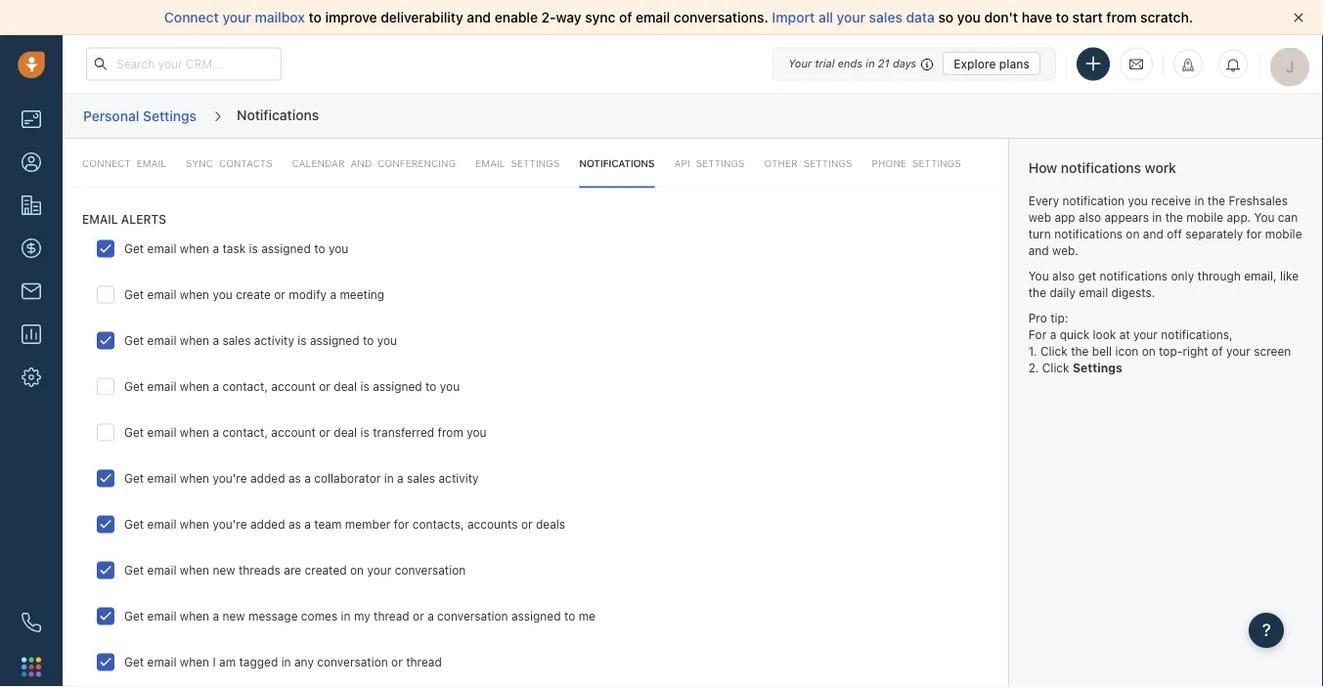 Task type: describe. For each thing, give the bounding box(es) containing it.
your right at at the right of page
[[1134, 328, 1158, 341]]

contacts
[[219, 157, 273, 169]]

for inside every notification you receive in the freshsales web app also appears in the mobile app. you can turn notifications on and off separately for mobile and web.
[[1247, 227, 1262, 241]]

only
[[1171, 269, 1194, 283]]

when for get email when a new message comes in my thread or a conversation assigned to me
[[180, 609, 209, 623]]

member
[[345, 517, 391, 531]]

2 vertical spatial conversation
[[317, 655, 388, 669]]

a up you're
[[213, 425, 219, 439]]

a inside pro tip: for a quick look at your notifications, 1. click the bell icon on top-right of your screen 2. click settings
[[1050, 328, 1057, 341]]

get for get email when you're added as a collaborator in a sales activity
[[124, 471, 144, 485]]

digests.
[[1112, 286, 1155, 300]]

also inside you also get notifications only through email, like the daily email digests.
[[1052, 269, 1075, 283]]

email inside you also get notifications only through email, like the daily email digests.
[[1079, 286, 1108, 300]]

collaborator
[[314, 471, 381, 485]]

0 vertical spatial sales
[[869, 9, 903, 25]]

explore
[[954, 57, 996, 70]]

enable
[[495, 9, 538, 25]]

in right the collaborator
[[384, 471, 394, 485]]

0 horizontal spatial on
[[350, 563, 364, 577]]

freshsales
[[1229, 194, 1288, 207]]

0 vertical spatial click
[[1041, 344, 1068, 358]]

my
[[354, 609, 370, 623]]

you inside every notification you receive in the freshsales web app also appears in the mobile app. you can turn notifications on and off separately for mobile and web.
[[1128, 194, 1148, 207]]

data
[[906, 9, 935, 25]]

explore plans
[[954, 57, 1030, 70]]

the inside pro tip: for a quick look at your notifications, 1. click the bell icon on top-right of your screen 2. click settings
[[1071, 344, 1089, 358]]

start
[[1073, 9, 1103, 25]]

0 vertical spatial thread
[[374, 609, 410, 623]]

look
[[1093, 328, 1116, 341]]

what's new image
[[1182, 58, 1195, 72]]

phone
[[872, 157, 907, 169]]

tip:
[[1051, 311, 1069, 325]]

comes
[[301, 609, 338, 623]]

0 horizontal spatial sales
[[222, 334, 251, 347]]

get email when a sales activity is assigned to you
[[124, 334, 397, 347]]

you inside every notification you receive in the freshsales web app also appears in the mobile app. you can turn notifications on and off separately for mobile and web.
[[1254, 211, 1275, 224]]

get email when i am tagged in any conversation or thread
[[124, 655, 442, 669]]

and down turn
[[1029, 244, 1049, 258]]

on inside pro tip: for a quick look at your notifications, 1. click the bell icon on top-right of your screen 2. click settings
[[1142, 344, 1156, 358]]

email for email alerts
[[82, 212, 118, 226]]

api
[[674, 157, 690, 169]]

quick
[[1060, 328, 1090, 341]]

phone image
[[22, 613, 41, 633]]

am
[[219, 655, 236, 669]]

your trial ends in 21 days
[[788, 57, 917, 70]]

2.
[[1029, 361, 1039, 375]]

receive
[[1151, 194, 1191, 207]]

notifications,
[[1161, 328, 1233, 341]]

assigned left me
[[511, 609, 561, 623]]

or left deals
[[521, 517, 533, 531]]

close image
[[1294, 13, 1304, 22]]

can
[[1278, 211, 1298, 224]]

task
[[222, 242, 246, 255]]

contact, for get email when a contact, account or deal is transferred from you
[[222, 425, 268, 439]]

when for get email when a task is assigned to you
[[180, 242, 209, 255]]

when for get email when you're added as a team member for contacts, accounts or deals
[[180, 517, 209, 531]]

Search your CRM... text field
[[86, 47, 282, 81]]

0 vertical spatial of
[[619, 9, 632, 25]]

import all your sales data link
[[772, 9, 939, 25]]

other settings link
[[764, 139, 852, 188]]

is left transferred
[[360, 425, 369, 439]]

tagged
[[239, 655, 278, 669]]

at
[[1120, 328, 1130, 341]]

settings for phone settings
[[912, 157, 961, 169]]

get for get email when you create or modify a meeting
[[124, 288, 144, 301]]

separately
[[1186, 227, 1243, 241]]

your
[[788, 57, 812, 70]]

through
[[1198, 269, 1241, 283]]

plans
[[999, 57, 1030, 70]]

other
[[764, 157, 798, 169]]

your down 'member'
[[367, 563, 392, 577]]

create
[[236, 288, 271, 301]]

1 vertical spatial click
[[1042, 361, 1070, 375]]

a left team
[[304, 517, 311, 531]]

as for collaborator
[[288, 471, 301, 485]]

or down "get email when a new message comes in my thread or a conversation assigned to me"
[[391, 655, 403, 669]]

trial
[[815, 57, 835, 70]]

notifications inside you also get notifications only through email, like the daily email digests.
[[1100, 269, 1168, 283]]

conferencing
[[378, 157, 456, 169]]

improve
[[325, 9, 377, 25]]

how
[[1029, 160, 1058, 176]]

get for get email when i am tagged in any conversation or thread
[[124, 655, 144, 669]]

1 horizontal spatial mobile
[[1265, 227, 1302, 241]]

other settings
[[764, 157, 852, 169]]

threads
[[239, 563, 281, 577]]

get for get email when a contact, account or deal is assigned to you
[[124, 379, 144, 393]]

email for connect email
[[137, 157, 166, 169]]

is up get email when a contact, account or deal is transferred from you
[[360, 379, 369, 393]]

email for get email when a contact, account or deal is assigned to you
[[147, 379, 177, 393]]

from inside tab panel
[[438, 425, 463, 439]]

connect your mailbox link
[[164, 9, 309, 25]]

in left 21
[[866, 57, 875, 70]]

assigned down modify
[[310, 334, 360, 347]]

all
[[819, 9, 833, 25]]

deal for transferred
[[334, 425, 357, 439]]

for inside tab panel
[[394, 517, 409, 531]]

personal settings
[[83, 107, 197, 124]]

settings for personal settings
[[143, 107, 197, 124]]

notifications link
[[579, 139, 655, 188]]

to left me
[[564, 609, 575, 623]]

and inside tab list
[[351, 157, 372, 169]]

every
[[1029, 194, 1059, 207]]

to up transferred
[[426, 379, 437, 393]]

transferred
[[373, 425, 434, 439]]

0 horizontal spatial notifications
[[237, 106, 319, 123]]

icon
[[1115, 344, 1139, 358]]

get
[[1078, 269, 1096, 283]]

email for get email when you create or modify a meeting
[[147, 288, 177, 301]]

email image
[[1130, 56, 1143, 72]]

and left enable
[[467, 9, 491, 25]]

of inside pro tip: for a quick look at your notifications, 1. click the bell icon on top-right of your screen 2. click settings
[[1212, 344, 1223, 358]]

daily
[[1050, 286, 1076, 300]]

in down receive
[[1152, 211, 1162, 224]]

added for you're
[[250, 471, 285, 485]]

conversations.
[[674, 9, 769, 25]]

tab panel containing email alerts
[[63, 139, 1008, 688]]

when for get email when i am tagged in any conversation or thread
[[180, 655, 209, 669]]

import
[[772, 9, 815, 25]]

account for assigned
[[271, 379, 316, 393]]

deals
[[536, 517, 565, 531]]

get for get email when a contact, account or deal is transferred from you
[[124, 425, 144, 439]]

modify
[[289, 288, 327, 301]]

message
[[248, 609, 298, 623]]

assigned up transferred
[[373, 379, 422, 393]]

settings for email settings
[[511, 157, 560, 169]]

ends
[[838, 57, 863, 70]]

bell
[[1092, 344, 1112, 358]]

alerts
[[121, 212, 166, 226]]

you're
[[213, 517, 247, 531]]

top-
[[1159, 344, 1183, 358]]

api settings link
[[674, 139, 745, 188]]

work
[[1145, 160, 1177, 176]]

sync contacts link
[[186, 139, 273, 188]]

pro tip: for a quick look at your notifications, 1. click the bell icon on top-right of your screen 2. click settings
[[1029, 311, 1291, 375]]

the inside you also get notifications only through email, like the daily email digests.
[[1029, 286, 1047, 300]]

when for get email when new threads are created on your conversation
[[180, 563, 209, 577]]

0 vertical spatial mobile
[[1187, 211, 1224, 224]]

to up modify
[[314, 242, 325, 255]]

way
[[556, 9, 582, 25]]



Task type: vqa. For each thing, say whether or not it's contained in the screenshot.
the calendar on the top left of the page
yes



Task type: locate. For each thing, give the bounding box(es) containing it.
a right modify
[[330, 288, 336, 301]]

1 deal from the top
[[334, 379, 357, 393]]

0 horizontal spatial for
[[394, 517, 409, 531]]

of right right
[[1212, 344, 1223, 358]]

get email when a new message comes in my thread or a conversation assigned to me
[[124, 609, 596, 623]]

settings right other
[[804, 157, 852, 169]]

0 vertical spatial new
[[213, 563, 235, 577]]

2-
[[542, 9, 556, 25]]

activity up the contacts,
[[439, 471, 479, 485]]

the up 'off' at the top of the page
[[1166, 211, 1183, 224]]

1 horizontal spatial you
[[1254, 211, 1275, 224]]

email settings link
[[476, 139, 560, 188]]

a right my
[[428, 609, 434, 623]]

or up the collaborator
[[319, 425, 330, 439]]

web.
[[1053, 244, 1079, 258]]

explore plans link
[[943, 52, 1041, 75]]

0 vertical spatial notifications
[[1061, 160, 1141, 176]]

in right receive
[[1195, 194, 1204, 207]]

connect your mailbox to improve deliverability and enable 2-way sync of email conversations. import all your sales data so you don't have to start from scratch.
[[164, 9, 1193, 25]]

1 as from the top
[[288, 471, 301, 485]]

to right 'mailbox'
[[309, 9, 322, 25]]

1 vertical spatial from
[[438, 425, 463, 439]]

every notification you receive in the freshsales web app also appears in the mobile app. you can turn notifications on and off separately for mobile and web.
[[1029, 194, 1302, 258]]

1 horizontal spatial sales
[[407, 471, 435, 485]]

1 horizontal spatial email
[[476, 157, 505, 169]]

6 when from the top
[[180, 471, 209, 485]]

1 vertical spatial connect
[[82, 157, 131, 169]]

you inside you also get notifications only through email, like the daily email digests.
[[1029, 269, 1049, 283]]

1 vertical spatial new
[[222, 609, 245, 623]]

phone settings link
[[872, 139, 961, 188]]

don't
[[984, 9, 1018, 25]]

added right you're
[[250, 471, 285, 485]]

also down notification
[[1079, 211, 1101, 224]]

email for get email when you're added as a team member for contacts, accounts or deals
[[147, 517, 177, 531]]

a right for
[[1050, 328, 1057, 341]]

0 horizontal spatial you
[[1029, 269, 1049, 283]]

your left screen
[[1226, 344, 1251, 358]]

notifications inside every notification you receive in the freshsales web app also appears in the mobile app. you can turn notifications on and off separately for mobile and web.
[[1055, 227, 1123, 241]]

created
[[305, 563, 347, 577]]

1 when from the top
[[180, 242, 209, 255]]

4 get from the top
[[124, 379, 144, 393]]

as down get email when a contact, account or deal is transferred from you
[[288, 471, 301, 485]]

freshworks switcher image
[[22, 658, 41, 677]]

tab panel
[[63, 139, 1008, 688]]

1 horizontal spatial of
[[1212, 344, 1223, 358]]

the
[[1208, 194, 1226, 207], [1166, 211, 1183, 224], [1029, 286, 1047, 300], [1071, 344, 1089, 358]]

you're
[[213, 471, 247, 485]]

or up get email when a contact, account or deal is transferred from you
[[319, 379, 330, 393]]

team
[[314, 517, 342, 531]]

added for you're
[[250, 517, 285, 531]]

2 contact, from the top
[[222, 425, 268, 439]]

1 settings from the left
[[804, 157, 852, 169]]

the up the pro
[[1029, 286, 1047, 300]]

in left "any" on the bottom of page
[[281, 655, 291, 669]]

api settings
[[674, 157, 745, 169]]

email
[[476, 157, 505, 169], [82, 212, 118, 226]]

activity
[[254, 334, 294, 347], [439, 471, 479, 485]]

1 vertical spatial conversation
[[437, 609, 508, 623]]

also up the daily
[[1052, 269, 1075, 283]]

7 when from the top
[[180, 517, 209, 531]]

a down get email when you create or modify a meeting
[[213, 334, 219, 347]]

connect email link
[[82, 139, 166, 188]]

turn
[[1029, 227, 1051, 241]]

thread down "get email when a new message comes in my thread or a conversation assigned to me"
[[406, 655, 442, 669]]

deal up get email when a contact, account or deal is transferred from you
[[334, 379, 357, 393]]

personal settings link
[[82, 101, 198, 131]]

the up separately at the right
[[1208, 194, 1226, 207]]

email for get email when a sales activity is assigned to you
[[147, 334, 177, 347]]

2 get from the top
[[124, 288, 144, 301]]

phone settings
[[872, 157, 961, 169]]

tab list containing connect email
[[63, 139, 1008, 188]]

1 vertical spatial as
[[288, 517, 301, 531]]

conversation down accounts
[[437, 609, 508, 623]]

is right task
[[249, 242, 258, 255]]

get email when a contact, account or deal is assigned to you
[[124, 379, 460, 393]]

1 vertical spatial thread
[[406, 655, 442, 669]]

from right transferred
[[438, 425, 463, 439]]

1 vertical spatial notifications
[[1055, 227, 1123, 241]]

8 get from the top
[[124, 563, 144, 577]]

any
[[294, 655, 314, 669]]

email for email settings
[[476, 157, 505, 169]]

notification
[[1063, 194, 1125, 207]]

email for get email when you're added as a collaborator in a sales activity
[[147, 471, 177, 485]]

settings down bell
[[1073, 361, 1123, 375]]

when for get email when you're added as a collaborator in a sales activity
[[180, 471, 209, 485]]

you
[[1254, 211, 1275, 224], [1029, 269, 1049, 283]]

2 horizontal spatial sales
[[869, 9, 903, 25]]

notifications up web.
[[1055, 227, 1123, 241]]

assigned up modify
[[261, 242, 311, 255]]

a up i
[[213, 609, 219, 623]]

3 when from the top
[[180, 334, 209, 347]]

your right all in the right top of the page
[[837, 9, 866, 25]]

account down get email when a contact, account or deal is assigned to you
[[271, 425, 316, 439]]

0 vertical spatial also
[[1079, 211, 1101, 224]]

for right 'member'
[[394, 517, 409, 531]]

email for get email when a contact, account or deal is transferred from you
[[147, 425, 177, 439]]

0 horizontal spatial mobile
[[1187, 211, 1224, 224]]

email for get email when new threads are created on your conversation
[[147, 563, 177, 577]]

get email when new threads are created on your conversation
[[124, 563, 466, 577]]

when for get email when you create or modify a meeting
[[180, 288, 209, 301]]

1 vertical spatial of
[[1212, 344, 1223, 358]]

email inside tab list
[[137, 157, 166, 169]]

on right created
[[350, 563, 364, 577]]

connect
[[164, 9, 219, 25], [82, 157, 131, 169]]

0 horizontal spatial connect
[[82, 157, 131, 169]]

contacts,
[[413, 517, 464, 531]]

accounts
[[467, 517, 518, 531]]

in
[[866, 57, 875, 70], [1195, 194, 1204, 207], [1152, 211, 1162, 224], [384, 471, 394, 485], [341, 609, 351, 623], [281, 655, 291, 669]]

1 vertical spatial you
[[1029, 269, 1049, 283]]

0 vertical spatial activity
[[254, 334, 294, 347]]

account up get email when a contact, account or deal is transferred from you
[[271, 379, 316, 393]]

calendar and conferencing
[[292, 157, 456, 169]]

1 vertical spatial for
[[394, 517, 409, 531]]

conversation down "get email when a new message comes in my thread or a conversation assigned to me"
[[317, 655, 388, 669]]

1 account from the top
[[271, 379, 316, 393]]

get email when you're added as a collaborator in a sales activity
[[124, 471, 479, 485]]

or right my
[[413, 609, 424, 623]]

1 horizontal spatial on
[[1126, 227, 1140, 241]]

i
[[213, 655, 216, 669]]

appears
[[1105, 211, 1149, 224]]

app.
[[1227, 211, 1251, 224]]

0 horizontal spatial email
[[82, 212, 118, 226]]

9 when from the top
[[180, 609, 209, 623]]

when for get email when a contact, account or deal is transferred from you
[[180, 425, 209, 439]]

0 horizontal spatial also
[[1052, 269, 1075, 283]]

1 vertical spatial contact,
[[222, 425, 268, 439]]

days
[[893, 57, 917, 70]]

sync contacts
[[186, 157, 273, 169]]

for down app.
[[1247, 227, 1262, 241]]

0 horizontal spatial of
[[619, 9, 632, 25]]

right
[[1183, 344, 1209, 358]]

email,
[[1244, 269, 1277, 283]]

to left 'start'
[[1056, 9, 1069, 25]]

0 vertical spatial as
[[288, 471, 301, 485]]

7 get from the top
[[124, 517, 144, 531]]

off
[[1167, 227, 1182, 241]]

or right 'create'
[[274, 288, 286, 301]]

added right you're
[[250, 517, 285, 531]]

2 vertical spatial sales
[[407, 471, 435, 485]]

0 vertical spatial email
[[476, 157, 505, 169]]

personal
[[83, 107, 139, 124]]

email inside tab list
[[476, 157, 505, 169]]

settings for api settings
[[696, 157, 745, 169]]

new left the message
[[222, 609, 245, 623]]

1 vertical spatial added
[[250, 517, 285, 531]]

contact, up you're
[[222, 425, 268, 439]]

so
[[939, 9, 954, 25]]

1 vertical spatial also
[[1052, 269, 1075, 283]]

on right icon
[[1142, 344, 1156, 358]]

sales down 'create'
[[222, 334, 251, 347]]

email right conferencing
[[476, 157, 505, 169]]

get email when a contact, account or deal is transferred from you
[[124, 425, 487, 439]]

8 when from the top
[[180, 563, 209, 577]]

0 horizontal spatial from
[[438, 425, 463, 439]]

5 when from the top
[[180, 425, 209, 439]]

1 vertical spatial on
[[1142, 344, 1156, 358]]

9 get from the top
[[124, 609, 144, 623]]

when for get email when a contact, account or deal is assigned to you
[[180, 379, 209, 393]]

0 horizontal spatial activity
[[254, 334, 294, 347]]

conversation down the contacts,
[[395, 563, 466, 577]]

5 get from the top
[[124, 425, 144, 439]]

settings for other settings
[[804, 157, 852, 169]]

4 when from the top
[[180, 379, 209, 393]]

get for get email when a sales activity is assigned to you
[[124, 334, 144, 347]]

email alerts
[[82, 212, 166, 226]]

settings right api
[[696, 157, 745, 169]]

sales up the contacts,
[[407, 471, 435, 485]]

mobile down can at the top right of page
[[1265, 227, 1302, 241]]

to down meeting
[[363, 334, 374, 347]]

as left team
[[288, 517, 301, 531]]

a left the collaborator
[[304, 471, 311, 485]]

of right sync
[[619, 9, 632, 25]]

2 deal from the top
[[334, 425, 357, 439]]

email left the alerts
[[82, 212, 118, 226]]

on inside every notification you receive in the freshsales web app also appears in the mobile app. you can turn notifications on and off separately for mobile and web.
[[1126, 227, 1140, 241]]

2 added from the top
[[250, 517, 285, 531]]

2 settings from the left
[[912, 157, 961, 169]]

a down transferred
[[397, 471, 404, 485]]

have
[[1022, 9, 1052, 25]]

0 vertical spatial on
[[1126, 227, 1140, 241]]

1 horizontal spatial connect
[[164, 9, 219, 25]]

10 when from the top
[[180, 655, 209, 669]]

10 get from the top
[[124, 655, 144, 669]]

0 vertical spatial notifications
[[237, 106, 319, 123]]

notifications up digests.
[[1100, 269, 1168, 283]]

scratch.
[[1141, 9, 1193, 25]]

email for get email when i am tagged in any conversation or thread
[[147, 655, 177, 669]]

settings down search your crm... text field
[[143, 107, 197, 124]]

and right calendar
[[351, 157, 372, 169]]

screen
[[1254, 344, 1291, 358]]

1 vertical spatial deal
[[334, 425, 357, 439]]

as for team
[[288, 517, 301, 531]]

also inside every notification you receive in the freshsales web app also appears in the mobile app. you can turn notifications on and off separately for mobile and web.
[[1079, 211, 1101, 224]]

email for get email when a new message comes in my thread or a conversation assigned to me
[[147, 609, 177, 623]]

0 vertical spatial added
[[250, 471, 285, 485]]

email for get email when a task is assigned to you
[[147, 242, 177, 255]]

mobile up separately at the right
[[1187, 211, 1224, 224]]

0 vertical spatial contact,
[[222, 379, 268, 393]]

a left task
[[213, 242, 219, 255]]

when for get email when a sales activity is assigned to you
[[180, 334, 209, 347]]

0 vertical spatial for
[[1247, 227, 1262, 241]]

your left 'mailbox'
[[222, 9, 251, 25]]

on
[[1126, 227, 1140, 241], [1142, 344, 1156, 358], [350, 563, 364, 577]]

get for get email when you're added as a team member for contacts, accounts or deals
[[124, 517, 144, 531]]

click right 1.
[[1041, 344, 1068, 358]]

1 horizontal spatial settings
[[912, 157, 961, 169]]

1 vertical spatial account
[[271, 425, 316, 439]]

2 vertical spatial on
[[350, 563, 364, 577]]

connect for connect email
[[82, 157, 131, 169]]

1 horizontal spatial notifications
[[579, 157, 655, 169]]

0 vertical spatial connect
[[164, 9, 219, 25]]

added
[[250, 471, 285, 485], [250, 517, 285, 531]]

the down quick
[[1071, 344, 1089, 358]]

1 vertical spatial mobile
[[1265, 227, 1302, 241]]

connect for connect your mailbox to improve deliverability and enable 2-way sync of email conversations. import all your sales data so you don't have to start from scratch.
[[164, 9, 219, 25]]

2 as from the top
[[288, 517, 301, 531]]

thread right my
[[374, 609, 410, 623]]

how notifications work
[[1029, 160, 1177, 176]]

get email when you're added as a team member for contacts, accounts or deals
[[124, 517, 565, 531]]

1 added from the top
[[250, 471, 285, 485]]

notifications left api
[[579, 157, 655, 169]]

2 vertical spatial notifications
[[1100, 269, 1168, 283]]

1 horizontal spatial also
[[1079, 211, 1101, 224]]

2 account from the top
[[271, 425, 316, 439]]

21
[[878, 57, 890, 70]]

1 vertical spatial email
[[82, 212, 118, 226]]

1 horizontal spatial activity
[[439, 471, 479, 485]]

for
[[1029, 328, 1047, 341]]

sync
[[585, 9, 616, 25]]

get for get email when a task is assigned to you
[[124, 242, 144, 255]]

1 vertical spatial sales
[[222, 334, 251, 347]]

get for get email when new threads are created on your conversation
[[124, 563, 144, 577]]

contact,
[[222, 379, 268, 393], [222, 425, 268, 439]]

contact, for get email when a contact, account or deal is assigned to you
[[222, 379, 268, 393]]

notifications up 'contacts'
[[237, 106, 319, 123]]

pro
[[1029, 311, 1047, 325]]

as
[[288, 471, 301, 485], [288, 517, 301, 531]]

1.
[[1029, 344, 1037, 358]]

connect down personal
[[82, 157, 131, 169]]

deal up the collaborator
[[334, 425, 357, 439]]

notifications
[[1061, 160, 1141, 176], [1055, 227, 1123, 241], [1100, 269, 1168, 283]]

get for get email when a new message comes in my thread or a conversation assigned to me
[[124, 609, 144, 623]]

1 contact, from the top
[[222, 379, 268, 393]]

6 get from the top
[[124, 471, 144, 485]]

notifications up notification
[[1061, 160, 1141, 176]]

connect email
[[82, 157, 166, 169]]

1 horizontal spatial for
[[1247, 227, 1262, 241]]

1 vertical spatial notifications
[[579, 157, 655, 169]]

a
[[213, 242, 219, 255], [330, 288, 336, 301], [1050, 328, 1057, 341], [213, 334, 219, 347], [213, 379, 219, 393], [213, 425, 219, 439], [304, 471, 311, 485], [397, 471, 404, 485], [304, 517, 311, 531], [213, 609, 219, 623], [428, 609, 434, 623]]

you
[[957, 9, 981, 25], [1128, 194, 1148, 207], [329, 242, 348, 255], [213, 288, 233, 301], [377, 334, 397, 347], [440, 379, 460, 393], [467, 425, 487, 439]]

1 vertical spatial activity
[[439, 471, 479, 485]]

tab list
[[63, 139, 1008, 188]]

2 when from the top
[[180, 288, 209, 301]]

activity up get email when a contact, account or deal is assigned to you
[[254, 334, 294, 347]]

2 horizontal spatial on
[[1142, 344, 1156, 358]]

email settings
[[476, 157, 560, 169]]

are
[[284, 563, 301, 577]]

settings left notifications link
[[511, 157, 560, 169]]

sales left data
[[869, 9, 903, 25]]

in left my
[[341, 609, 351, 623]]

settings inside pro tip: for a quick look at your notifications, 1. click the bell icon on top-right of your screen 2. click settings
[[1073, 361, 1123, 375]]

phone element
[[12, 603, 51, 643]]

your
[[222, 9, 251, 25], [837, 9, 866, 25], [1134, 328, 1158, 341], [1226, 344, 1251, 358], [367, 563, 392, 577]]

a down get email when a sales activity is assigned to you
[[213, 379, 219, 393]]

on down appears
[[1126, 227, 1140, 241]]

to
[[309, 9, 322, 25], [1056, 9, 1069, 25], [314, 242, 325, 255], [363, 334, 374, 347], [426, 379, 437, 393], [564, 609, 575, 623]]

you down freshsales
[[1254, 211, 1275, 224]]

settings right phone
[[912, 157, 961, 169]]

contact, down get email when a sales activity is assigned to you
[[222, 379, 268, 393]]

0 horizontal spatial settings
[[804, 157, 852, 169]]

0 vertical spatial from
[[1107, 9, 1137, 25]]

1 horizontal spatial from
[[1107, 9, 1137, 25]]

3 get from the top
[[124, 334, 144, 347]]

click
[[1041, 344, 1068, 358], [1042, 361, 1070, 375]]

0 vertical spatial you
[[1254, 211, 1275, 224]]

account for transferred
[[271, 425, 316, 439]]

new left 'threads'
[[213, 563, 235, 577]]

deal
[[334, 379, 357, 393], [334, 425, 357, 439]]

or
[[274, 288, 286, 301], [319, 379, 330, 393], [319, 425, 330, 439], [521, 517, 533, 531], [413, 609, 424, 623], [391, 655, 403, 669]]

and left 'off' at the top of the page
[[1143, 227, 1164, 241]]

is down modify
[[298, 334, 307, 347]]

mailbox
[[255, 9, 305, 25]]

calendar and conferencing link
[[292, 139, 456, 188]]

deal for assigned
[[334, 379, 357, 393]]

0 vertical spatial account
[[271, 379, 316, 393]]

0 vertical spatial conversation
[[395, 563, 466, 577]]

you also get notifications only through email, like the daily email digests.
[[1029, 269, 1299, 300]]

1 get from the top
[[124, 242, 144, 255]]

0 vertical spatial deal
[[334, 379, 357, 393]]

from right 'start'
[[1107, 9, 1137, 25]]

you up the pro
[[1029, 269, 1049, 283]]



